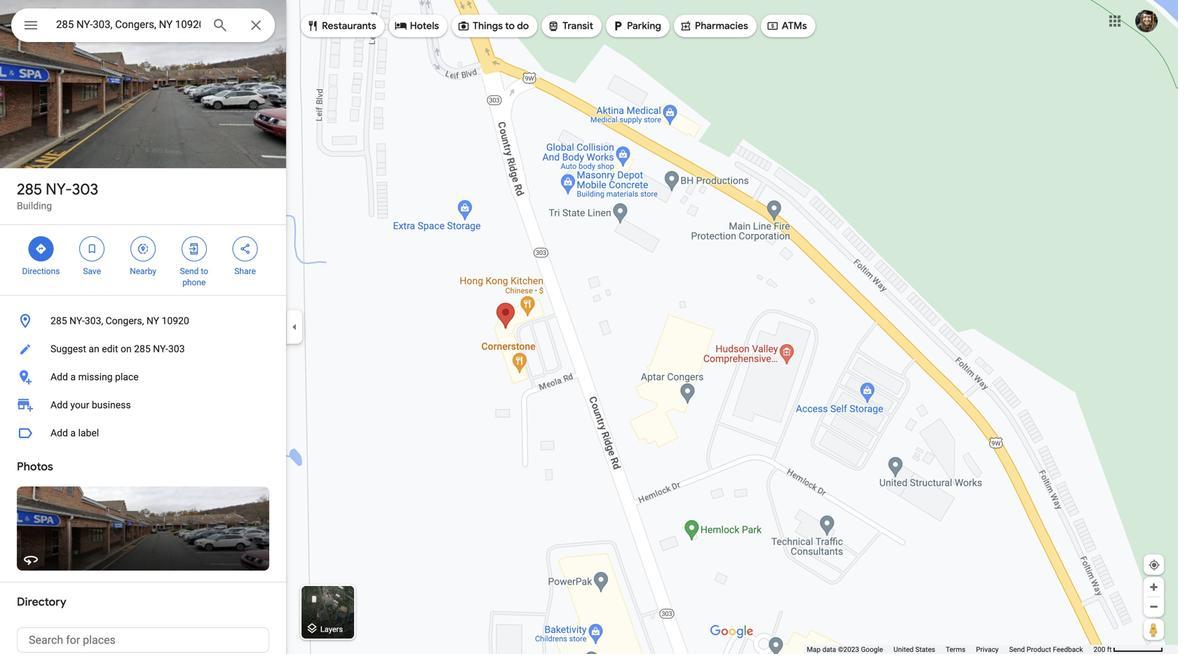 Task type: describe. For each thing, give the bounding box(es) containing it.
parking
[[627, 20, 662, 32]]

map
[[807, 646, 821, 654]]

share
[[235, 267, 256, 276]]

200 ft
[[1094, 646, 1113, 654]]

actions for 285 ny-303 region
[[0, 225, 286, 295]]

united
[[894, 646, 914, 654]]

send to phone
[[180, 267, 208, 288]]

united states
[[894, 646, 936, 654]]

 atms
[[767, 18, 808, 34]]

200 ft button
[[1094, 646, 1164, 654]]

303 inside button
[[168, 343, 185, 355]]

add your business
[[51, 400, 131, 411]]

add for add a missing place
[[51, 372, 68, 383]]

add a label
[[51, 428, 99, 439]]

add for add a label
[[51, 428, 68, 439]]

ft
[[1108, 646, 1113, 654]]

atms
[[782, 20, 808, 32]]

add a label button
[[0, 420, 286, 448]]

united states button
[[894, 646, 936, 655]]

hotels
[[410, 20, 439, 32]]

ny- for 303
[[46, 180, 72, 199]]

place
[[115, 372, 139, 383]]

10920
[[162, 315, 189, 327]]

on
[[121, 343, 132, 355]]

transit
[[563, 20, 594, 32]]

285 for 303,
[[51, 315, 67, 327]]


[[137, 241, 149, 257]]

add your business link
[[0, 392, 286, 420]]

 hotels
[[395, 18, 439, 34]]

terms
[[946, 646, 966, 654]]

ny- for 303,
[[70, 315, 85, 327]]

 pharmacies
[[680, 18, 749, 34]]

product
[[1027, 646, 1052, 654]]


[[239, 241, 252, 257]]


[[188, 241, 201, 257]]

directions
[[22, 267, 60, 276]]

send for send to phone
[[180, 267, 199, 276]]

200
[[1094, 646, 1106, 654]]

business
[[92, 400, 131, 411]]

save
[[83, 267, 101, 276]]

 button
[[11, 8, 51, 45]]

to inside the send to phone
[[201, 267, 208, 276]]

a for label
[[70, 428, 76, 439]]

things
[[473, 20, 503, 32]]

2 horizontal spatial 285
[[134, 343, 151, 355]]


[[22, 15, 39, 35]]

suggest
[[51, 343, 86, 355]]

zoom out image
[[1149, 602, 1160, 613]]

an
[[89, 343, 99, 355]]

add a missing place
[[51, 372, 139, 383]]

google
[[862, 646, 884, 654]]

data
[[823, 646, 837, 654]]

pharmacies
[[695, 20, 749, 32]]


[[680, 18, 693, 34]]

2 vertical spatial ny-
[[153, 343, 168, 355]]

your
[[70, 400, 89, 411]]



Task type: locate. For each thing, give the bounding box(es) containing it.
restaurants
[[322, 20, 377, 32]]

add inside add a label 'button'
[[51, 428, 68, 439]]

suggest an edit on 285 ny-303
[[51, 343, 185, 355]]

show street view coverage image
[[1144, 620, 1165, 641]]


[[35, 241, 47, 257]]

0 vertical spatial 285
[[17, 180, 42, 199]]

1 vertical spatial ny-
[[70, 315, 85, 327]]

add left your
[[51, 400, 68, 411]]

photos
[[17, 460, 53, 474]]

1 vertical spatial send
[[1010, 646, 1026, 654]]

collapse side panel image
[[287, 320, 302, 335]]

send product feedback
[[1010, 646, 1084, 654]]

285 right on
[[134, 343, 151, 355]]


[[548, 18, 560, 34]]

0 horizontal spatial 303
[[72, 180, 98, 199]]

to left "do"
[[505, 20, 515, 32]]

1 horizontal spatial 285
[[51, 315, 67, 327]]


[[767, 18, 780, 34]]

285 NY-303, Congers, NY 10920 field
[[11, 8, 275, 42]]

1 horizontal spatial 303
[[168, 343, 185, 355]]

to
[[505, 20, 515, 32], [201, 267, 208, 276]]

0 vertical spatial to
[[505, 20, 515, 32]]

zoom in image
[[1149, 582, 1160, 593]]

send inside the send to phone
[[180, 267, 199, 276]]

terms button
[[946, 646, 966, 655]]

states
[[916, 646, 936, 654]]

©2023
[[839, 646, 860, 654]]

2 add from the top
[[51, 400, 68, 411]]

2 vertical spatial 285
[[134, 343, 151, 355]]

google account: giulia masi  
(giulia.masi@adept.ai) image
[[1136, 10, 1159, 32]]

feedback
[[1054, 646, 1084, 654]]

1 vertical spatial to
[[201, 267, 208, 276]]

do
[[517, 20, 529, 32]]

285
[[17, 180, 42, 199], [51, 315, 67, 327], [134, 343, 151, 355]]


[[612, 18, 625, 34]]

layers
[[320, 625, 343, 634]]

ny-
[[46, 180, 72, 199], [70, 315, 85, 327], [153, 343, 168, 355]]

0 vertical spatial 303
[[72, 180, 98, 199]]

2 a from the top
[[70, 428, 76, 439]]


[[395, 18, 407, 34]]

303,
[[85, 315, 103, 327]]

303 down 10920
[[168, 343, 185, 355]]

a inside 'button'
[[70, 428, 76, 439]]

1 vertical spatial 303
[[168, 343, 185, 355]]

ny
[[147, 315, 159, 327]]

 transit
[[548, 18, 594, 34]]

google maps element
[[0, 0, 1179, 655]]

footer inside google maps element
[[807, 646, 1094, 655]]

285 ny-303 main content
[[0, 0, 286, 655]]

send
[[180, 267, 199, 276], [1010, 646, 1026, 654]]

send inside button
[[1010, 646, 1026, 654]]

add for add your business
[[51, 400, 68, 411]]

None text field
[[17, 628, 269, 653]]

add inside add a missing place button
[[51, 372, 68, 383]]

ny- inside 285 ny-303 building
[[46, 180, 72, 199]]

0 vertical spatial add
[[51, 372, 68, 383]]

to up phone
[[201, 267, 208, 276]]

0 vertical spatial a
[[70, 372, 76, 383]]

None field
[[56, 16, 201, 33]]

send product feedback button
[[1010, 646, 1084, 655]]

privacy button
[[977, 646, 999, 655]]

phone
[[183, 278, 206, 288]]

303 inside 285 ny-303 building
[[72, 180, 98, 199]]

0 horizontal spatial to
[[201, 267, 208, 276]]


[[307, 18, 319, 34]]

0 vertical spatial ny-
[[46, 180, 72, 199]]

285 ny-303, congers, ny 10920 button
[[0, 307, 286, 335]]

a
[[70, 372, 76, 383], [70, 428, 76, 439]]

none text field inside 285 ny-303 main content
[[17, 628, 269, 653]]

0 horizontal spatial 285
[[17, 180, 42, 199]]

285 ny-303, congers, ny 10920
[[51, 315, 189, 327]]

285 up the suggest
[[51, 315, 67, 327]]

none field inside 285 ny-303, congers, ny 10920 field
[[56, 16, 201, 33]]

send left the product
[[1010, 646, 1026, 654]]

missing
[[78, 372, 113, 383]]

add down the suggest
[[51, 372, 68, 383]]

nearby
[[130, 267, 156, 276]]

285 for 303
[[17, 180, 42, 199]]

suggest an edit on 285 ny-303 button
[[0, 335, 286, 363]]

285 up building
[[17, 180, 42, 199]]


[[86, 241, 98, 257]]

a inside button
[[70, 372, 76, 383]]

a for missing
[[70, 372, 76, 383]]

1 vertical spatial 285
[[51, 315, 67, 327]]

footer containing map data ©2023 google
[[807, 646, 1094, 655]]

send up phone
[[180, 267, 199, 276]]

303
[[72, 180, 98, 199], [168, 343, 185, 355]]

add inside add your business link
[[51, 400, 68, 411]]

285 inside 285 ny-303 building
[[17, 180, 42, 199]]

add
[[51, 372, 68, 383], [51, 400, 68, 411], [51, 428, 68, 439]]

label
[[78, 428, 99, 439]]

3 add from the top
[[51, 428, 68, 439]]

1 vertical spatial a
[[70, 428, 76, 439]]

285 ny-303 building
[[17, 180, 98, 212]]

 parking
[[612, 18, 662, 34]]

map data ©2023 google
[[807, 646, 884, 654]]

footer
[[807, 646, 1094, 655]]

add left label
[[51, 428, 68, 439]]

1 horizontal spatial to
[[505, 20, 515, 32]]


[[458, 18, 470, 34]]

to inside  things to do
[[505, 20, 515, 32]]

privacy
[[977, 646, 999, 654]]

1 a from the top
[[70, 372, 76, 383]]

 things to do
[[458, 18, 529, 34]]

edit
[[102, 343, 118, 355]]

congers,
[[106, 315, 144, 327]]

2 vertical spatial add
[[51, 428, 68, 439]]

ny- up building
[[46, 180, 72, 199]]

building
[[17, 200, 52, 212]]

0 horizontal spatial send
[[180, 267, 199, 276]]

a left 'missing'
[[70, 372, 76, 383]]

a left label
[[70, 428, 76, 439]]

303 up 
[[72, 180, 98, 199]]

0 vertical spatial send
[[180, 267, 199, 276]]

send for send product feedback
[[1010, 646, 1026, 654]]

 search field
[[11, 8, 275, 45]]

 restaurants
[[307, 18, 377, 34]]

ny- down ny
[[153, 343, 168, 355]]

show your location image
[[1149, 559, 1161, 572]]

directory
[[17, 595, 66, 610]]

1 horizontal spatial send
[[1010, 646, 1026, 654]]

1 vertical spatial add
[[51, 400, 68, 411]]

ny- up the suggest
[[70, 315, 85, 327]]

add a missing place button
[[0, 363, 286, 392]]

1 add from the top
[[51, 372, 68, 383]]



Task type: vqa. For each thing, say whether or not it's contained in the screenshot.
Search settings button
no



